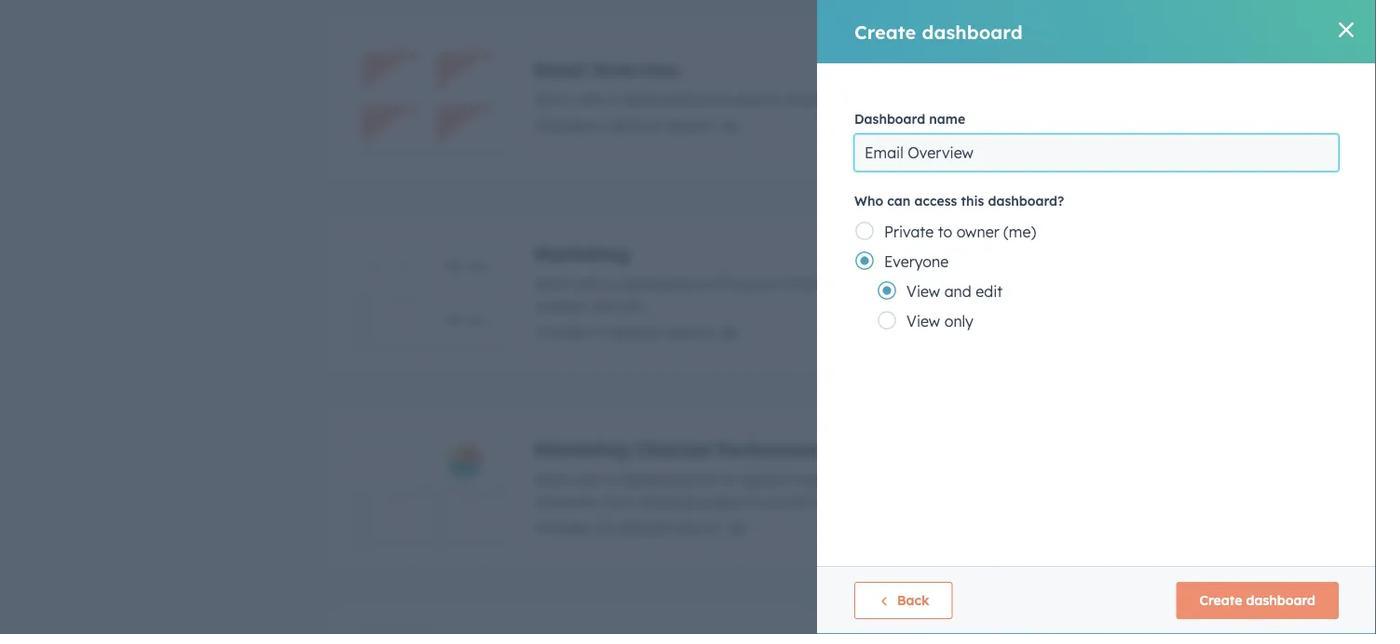 Task type: locate. For each thing, give the bounding box(es) containing it.
0 vertical spatial start
[[534, 90, 569, 109]]

to down access
[[939, 223, 953, 241]]

social
[[764, 493, 805, 511]]

view left only
[[907, 312, 941, 331]]

1 view from the top
[[907, 282, 941, 301]]

0 horizontal spatial create dashboard
[[855, 20, 1023, 43]]

1 vertical spatial 10
[[598, 519, 614, 537]]

2 with from the top
[[574, 275, 603, 293]]

1 vertical spatial a
[[607, 275, 616, 293]]

back button
[[855, 583, 953, 620]]

default down activity.
[[611, 323, 660, 342]]

includes for email overview
[[534, 116, 594, 135]]

10
[[720, 470, 736, 489], [598, 519, 614, 537]]

0 vertical spatial a
[[607, 90, 616, 109]]

to
[[939, 223, 953, 241], [745, 493, 760, 511]]

default down overview
[[611, 116, 661, 135]]

1 vertical spatial create dashboard
[[1200, 593, 1316, 609]]

1 vertical spatial your
[[884, 275, 916, 293]]

with inside marketing start with a dashboard of 9 reports that focus on your website performance. also performance and contact activity.
[[574, 275, 603, 293]]

1 vertical spatial 9
[[598, 323, 606, 342]]

0 horizontal spatial 6
[[598, 116, 607, 135]]

to inside marketing channel performance start with a dashboard of 10 reports that focus on monitoring key metrics for your core marketing channels, from landing pages to social media.
[[745, 493, 760, 511]]

0 horizontal spatial to
[[745, 493, 760, 511]]

focus
[[820, 275, 858, 293], [828, 470, 866, 489]]

0 vertical spatial 10
[[720, 470, 736, 489]]

1 horizontal spatial your
[[1004, 90, 1035, 109]]

9
[[720, 275, 728, 293], [598, 323, 606, 342]]

a up the from
[[607, 470, 616, 489]]

1 vertical spatial view
[[907, 312, 941, 331]]

a inside email overview start with a dashboard of 6 reports that show the kind of requests your team receives over email.
[[607, 90, 616, 109]]

1 vertical spatial focus
[[828, 470, 866, 489]]

1 start from the top
[[534, 90, 569, 109]]

0 vertical spatial default
[[611, 116, 661, 135]]

team
[[1040, 90, 1076, 109]]

your
[[1004, 90, 1035, 109], [884, 275, 916, 293], [1082, 470, 1113, 489]]

activity.
[[592, 297, 647, 316]]

email
[[534, 57, 587, 81]]

marketing inside marketing channel performance start with a dashboard of 10 reports that focus on monitoring key metrics for your core marketing channels, from landing pages to social media.
[[534, 438, 630, 461]]

2 vertical spatial that
[[795, 470, 824, 489]]

1 horizontal spatial and
[[1205, 275, 1232, 293]]

2 start from the top
[[534, 275, 569, 293]]

start down email
[[534, 90, 569, 109]]

dashboard inside email overview start with a dashboard of 6 reports that show the kind of requests your team receives over email.
[[621, 90, 697, 109]]

0 vertical spatial 6
[[720, 90, 728, 109]]

(me)
[[1004, 223, 1037, 241]]

who can access this dashboard?
[[855, 193, 1065, 209]]

0 vertical spatial view
[[907, 282, 941, 301]]

with
[[574, 90, 603, 109], [574, 275, 603, 293], [574, 470, 603, 489]]

0 vertical spatial focus
[[820, 275, 858, 293]]

1 vertical spatial start
[[534, 275, 569, 293]]

0 vertical spatial your
[[1004, 90, 1035, 109]]

on inside marketing channel performance start with a dashboard of 10 reports that focus on monitoring key metrics for your core marketing channels, from landing pages to social media.
[[870, 470, 888, 489]]

focus down who
[[820, 275, 858, 293]]

2 vertical spatial your
[[1082, 470, 1113, 489]]

start up contact
[[534, 275, 569, 293]]

with down email
[[574, 90, 603, 109]]

your inside email overview start with a dashboard of 6 reports that show the kind of requests your team receives over email.
[[1004, 90, 1035, 109]]

2 horizontal spatial your
[[1082, 470, 1113, 489]]

includes down email
[[534, 116, 594, 135]]

3 a from the top
[[607, 470, 616, 489]]

includes 6 default reports
[[534, 116, 716, 135]]

of
[[701, 90, 715, 109], [921, 90, 936, 109], [701, 275, 715, 293], [701, 470, 715, 489]]

1 vertical spatial that
[[787, 275, 816, 293]]

1 includes from the top
[[534, 116, 594, 135]]

requests
[[940, 90, 1000, 109]]

2 vertical spatial a
[[607, 470, 616, 489]]

3 start from the top
[[534, 470, 569, 489]]

marketing up contact
[[534, 242, 630, 265]]

1 horizontal spatial to
[[939, 223, 953, 241]]

reports
[[732, 90, 783, 109], [665, 116, 716, 135], [732, 275, 783, 293], [664, 323, 715, 342], [740, 470, 791, 489], [672, 519, 723, 537]]

0 vertical spatial with
[[574, 90, 603, 109]]

2 vertical spatial includes
[[534, 519, 594, 537]]

0 horizontal spatial create
[[855, 20, 917, 43]]

2 vertical spatial start
[[534, 470, 569, 489]]

0 vertical spatial 9
[[720, 275, 728, 293]]

0 vertical spatial create dashboard
[[855, 20, 1023, 43]]

private to owner (me)
[[885, 223, 1037, 241]]

start up channels,
[[534, 470, 569, 489]]

can
[[888, 193, 911, 209]]

marketing
[[1152, 470, 1224, 489]]

your right for
[[1082, 470, 1113, 489]]

dashboard
[[922, 20, 1023, 43], [621, 90, 697, 109], [621, 275, 697, 293], [621, 470, 697, 489], [1247, 593, 1316, 609]]

6
[[720, 90, 728, 109], [598, 116, 607, 135]]

private
[[885, 223, 934, 241]]

also
[[1076, 275, 1106, 293]]

focus up media.
[[828, 470, 866, 489]]

1 marketing from the top
[[534, 242, 630, 265]]

marketing inside marketing start with a dashboard of 9 reports that focus on your website performance. also performance and contact activity.
[[534, 242, 630, 265]]

marketing
[[534, 242, 630, 265], [534, 438, 630, 461]]

your down everyone
[[884, 275, 916, 293]]

1 a from the top
[[607, 90, 616, 109]]

on left the monitoring
[[870, 470, 888, 489]]

a
[[607, 90, 616, 109], [607, 275, 616, 293], [607, 470, 616, 489]]

to left social
[[745, 493, 760, 511]]

includes down contact
[[534, 323, 594, 342]]

your left team on the top of page
[[1004, 90, 1035, 109]]

with up channels,
[[574, 470, 603, 489]]

None checkbox
[[324, 14, 1291, 180], [324, 210, 1291, 376], [324, 406, 1291, 571], [324, 601, 1291, 635], [324, 14, 1291, 180], [324, 210, 1291, 376], [324, 406, 1291, 571], [324, 601, 1291, 635]]

0 vertical spatial on
[[862, 275, 880, 293]]

2 vertical spatial default
[[618, 519, 668, 537]]

1 horizontal spatial 6
[[720, 90, 728, 109]]

start inside email overview start with a dashboard of 6 reports that show the kind of requests your team receives over email.
[[534, 90, 569, 109]]

your inside marketing channel performance start with a dashboard of 10 reports that focus on monitoring key metrics for your core marketing channels, from landing pages to social media.
[[1082, 470, 1113, 489]]

with up contact
[[574, 275, 603, 293]]

10 down the from
[[598, 519, 614, 537]]

back
[[898, 593, 930, 609]]

name
[[930, 111, 966, 127]]

view for view only
[[907, 312, 941, 331]]

1 vertical spatial create
[[1200, 593, 1243, 609]]

start inside marketing start with a dashboard of 9 reports that focus on your website performance. also performance and contact activity.
[[534, 275, 569, 293]]

view only
[[907, 312, 974, 331]]

0 vertical spatial create
[[855, 20, 917, 43]]

the
[[861, 90, 883, 109]]

a up includes 6 default reports
[[607, 90, 616, 109]]

includes 9 default reports
[[534, 323, 715, 342]]

3 includes from the top
[[534, 519, 594, 537]]

1 vertical spatial to
[[745, 493, 760, 511]]

2 vertical spatial with
[[574, 470, 603, 489]]

marketing up channels,
[[534, 438, 630, 461]]

performance
[[1110, 275, 1201, 293]]

of inside marketing start with a dashboard of 9 reports that focus on your website performance. also performance and contact activity.
[[701, 275, 715, 293]]

create dashboard
[[855, 20, 1023, 43], [1200, 593, 1316, 609]]

1 vertical spatial marketing
[[534, 438, 630, 461]]

your inside marketing start with a dashboard of 9 reports that focus on your website performance. also performance and contact activity.
[[884, 275, 916, 293]]

edit
[[976, 282, 1003, 301]]

includes
[[534, 116, 594, 135], [534, 323, 594, 342], [534, 519, 594, 537]]

reports inside email overview start with a dashboard of 6 reports that show the kind of requests your team receives over email.
[[732, 90, 783, 109]]

that
[[787, 90, 816, 109], [787, 275, 816, 293], [795, 470, 824, 489]]

0 vertical spatial that
[[787, 90, 816, 109]]

2 marketing from the top
[[534, 438, 630, 461]]

a up activity.
[[607, 275, 616, 293]]

dashboard inside marketing channel performance start with a dashboard of 10 reports that focus on monitoring key metrics for your core marketing channels, from landing pages to social media.
[[621, 470, 697, 489]]

performance
[[717, 438, 838, 461]]

view
[[907, 282, 941, 301], [907, 312, 941, 331]]

includes for marketing channel performance
[[534, 519, 594, 537]]

2 a from the top
[[607, 275, 616, 293]]

on left website
[[862, 275, 880, 293]]

dashboard inside button
[[1247, 593, 1316, 609]]

1 vertical spatial default
[[611, 323, 660, 342]]

0 horizontal spatial 10
[[598, 519, 614, 537]]

default down the from
[[618, 519, 668, 537]]

overview
[[593, 57, 681, 81]]

core
[[1117, 470, 1148, 489]]

1 horizontal spatial 10
[[720, 470, 736, 489]]

and
[[1205, 275, 1232, 293], [945, 282, 972, 301]]

focus inside marketing start with a dashboard of 9 reports that focus on your website performance. also performance and contact activity.
[[820, 275, 858, 293]]

10 up pages at the bottom of page
[[720, 470, 736, 489]]

3 with from the top
[[574, 470, 603, 489]]

metrics
[[1001, 470, 1053, 489]]

1 vertical spatial includes
[[534, 323, 594, 342]]

and right performance at the top of page
[[1205, 275, 1232, 293]]

0 horizontal spatial 9
[[598, 323, 606, 342]]

start
[[534, 90, 569, 109], [534, 275, 569, 293], [534, 470, 569, 489]]

create dashboard inside create dashboard button
[[1200, 593, 1316, 609]]

and up only
[[945, 282, 972, 301]]

includes for marketing
[[534, 323, 594, 342]]

1 vertical spatial with
[[574, 275, 603, 293]]

1 horizontal spatial create
[[1200, 593, 1243, 609]]

1 horizontal spatial 9
[[720, 275, 728, 293]]

default for channel
[[618, 519, 668, 537]]

0 vertical spatial includes
[[534, 116, 594, 135]]

that inside email overview start with a dashboard of 6 reports that show the kind of requests your team receives over email.
[[787, 90, 816, 109]]

default
[[611, 116, 661, 135], [611, 323, 660, 342], [618, 519, 668, 537]]

includes down channels,
[[534, 519, 594, 537]]

on
[[862, 275, 880, 293], [870, 470, 888, 489]]

on inside marketing start with a dashboard of 9 reports that focus on your website performance. also performance and contact activity.
[[862, 275, 880, 293]]

contact
[[534, 297, 588, 316]]

1 vertical spatial on
[[870, 470, 888, 489]]

0 vertical spatial marketing
[[534, 242, 630, 265]]

0 horizontal spatial your
[[884, 275, 916, 293]]

9 inside marketing start with a dashboard of 9 reports that focus on your website performance. also performance and contact activity.
[[720, 275, 728, 293]]

a inside marketing channel performance start with a dashboard of 10 reports that focus on monitoring key metrics for your core marketing channels, from landing pages to social media.
[[607, 470, 616, 489]]

create
[[855, 20, 917, 43], [1200, 593, 1243, 609]]

1 horizontal spatial create dashboard
[[1200, 593, 1316, 609]]

2 includes from the top
[[534, 323, 594, 342]]

view down everyone
[[907, 282, 941, 301]]

default for overview
[[611, 116, 661, 135]]

default for start
[[611, 323, 660, 342]]

this
[[962, 193, 985, 209]]

2 view from the top
[[907, 312, 941, 331]]

1 with from the top
[[574, 90, 603, 109]]



Task type: describe. For each thing, give the bounding box(es) containing it.
over
[[1142, 90, 1172, 109]]

channel
[[635, 438, 711, 461]]

dashboard
[[855, 111, 926, 127]]

performance.
[[978, 275, 1072, 293]]

only
[[945, 312, 974, 331]]

with inside marketing channel performance start with a dashboard of 10 reports that focus on monitoring key metrics for your core marketing channels, from landing pages to social media.
[[574, 470, 603, 489]]

website
[[920, 275, 973, 293]]

who
[[855, 193, 884, 209]]

marketing for channel
[[534, 438, 630, 461]]

for
[[1058, 470, 1077, 489]]

marketing for start
[[534, 242, 630, 265]]

show
[[820, 90, 856, 109]]

and inside marketing start with a dashboard of 9 reports that focus on your website performance. also performance and contact activity.
[[1205, 275, 1232, 293]]

includes 10 default reports
[[534, 519, 723, 537]]

1 vertical spatial 6
[[598, 116, 607, 135]]

with inside email overview start with a dashboard of 6 reports that show the kind of requests your team receives over email.
[[574, 90, 603, 109]]

marketing channel performance start with a dashboard of 10 reports that focus on monitoring key metrics for your core marketing channels, from landing pages to social media.
[[534, 438, 1224, 511]]

landing
[[642, 493, 694, 511]]

create dashboard button
[[1177, 583, 1340, 620]]

create inside button
[[1200, 593, 1243, 609]]

a inside marketing start with a dashboard of 9 reports that focus on your website performance. also performance and contact activity.
[[607, 275, 616, 293]]

access
[[915, 193, 958, 209]]

channels,
[[534, 493, 600, 511]]

owner
[[957, 223, 1000, 241]]

media.
[[809, 493, 857, 511]]

monitoring
[[892, 470, 969, 489]]

0 horizontal spatial and
[[945, 282, 972, 301]]

close image
[[1340, 22, 1355, 37]]

key
[[973, 470, 997, 489]]

6 inside email overview start with a dashboard of 6 reports that show the kind of requests your team receives over email.
[[720, 90, 728, 109]]

that inside marketing channel performance start with a dashboard of 10 reports that focus on monitoring key metrics for your core marketing channels, from landing pages to social media.
[[795, 470, 824, 489]]

that inside marketing start with a dashboard of 9 reports that focus on your website performance. also performance and contact activity.
[[787, 275, 816, 293]]

from
[[604, 493, 637, 511]]

email.
[[1176, 90, 1218, 109]]

reports inside marketing start with a dashboard of 9 reports that focus on your website performance. also performance and contact activity.
[[732, 275, 783, 293]]

view and edit
[[907, 282, 1003, 301]]

view for view and edit
[[907, 282, 941, 301]]

marketing start with a dashboard of 9 reports that focus on your website performance. also performance and contact activity.
[[534, 242, 1232, 316]]

10 inside marketing channel performance start with a dashboard of 10 reports that focus on monitoring key metrics for your core marketing channels, from landing pages to social media.
[[720, 470, 736, 489]]

start inside marketing channel performance start with a dashboard of 10 reports that focus on monitoring key metrics for your core marketing channels, from landing pages to social media.
[[534, 470, 569, 489]]

email overview start with a dashboard of 6 reports that show the kind of requests your team receives over email.
[[534, 57, 1218, 109]]

everyone
[[885, 253, 949, 271]]

dashboard inside marketing start with a dashboard of 9 reports that focus on your website performance. also performance and contact activity.
[[621, 275, 697, 293]]

receives
[[1080, 90, 1137, 109]]

focus inside marketing channel performance start with a dashboard of 10 reports that focus on monitoring key metrics for your core marketing channels, from landing pages to social media.
[[828, 470, 866, 489]]

0 vertical spatial to
[[939, 223, 953, 241]]

Dashboard name text field
[[855, 134, 1340, 172]]

of inside marketing channel performance start with a dashboard of 10 reports that focus on monitoring key metrics for your core marketing channels, from landing pages to social media.
[[701, 470, 715, 489]]

dashboard?
[[989, 193, 1065, 209]]

kind
[[887, 90, 917, 109]]

dashboard name
[[855, 111, 966, 127]]

reports inside marketing channel performance start with a dashboard of 10 reports that focus on monitoring key metrics for your core marketing channels, from landing pages to social media.
[[740, 470, 791, 489]]

pages
[[698, 493, 741, 511]]



Task type: vqa. For each thing, say whether or not it's contained in the screenshot.
1st 'View' from the top of the page
yes



